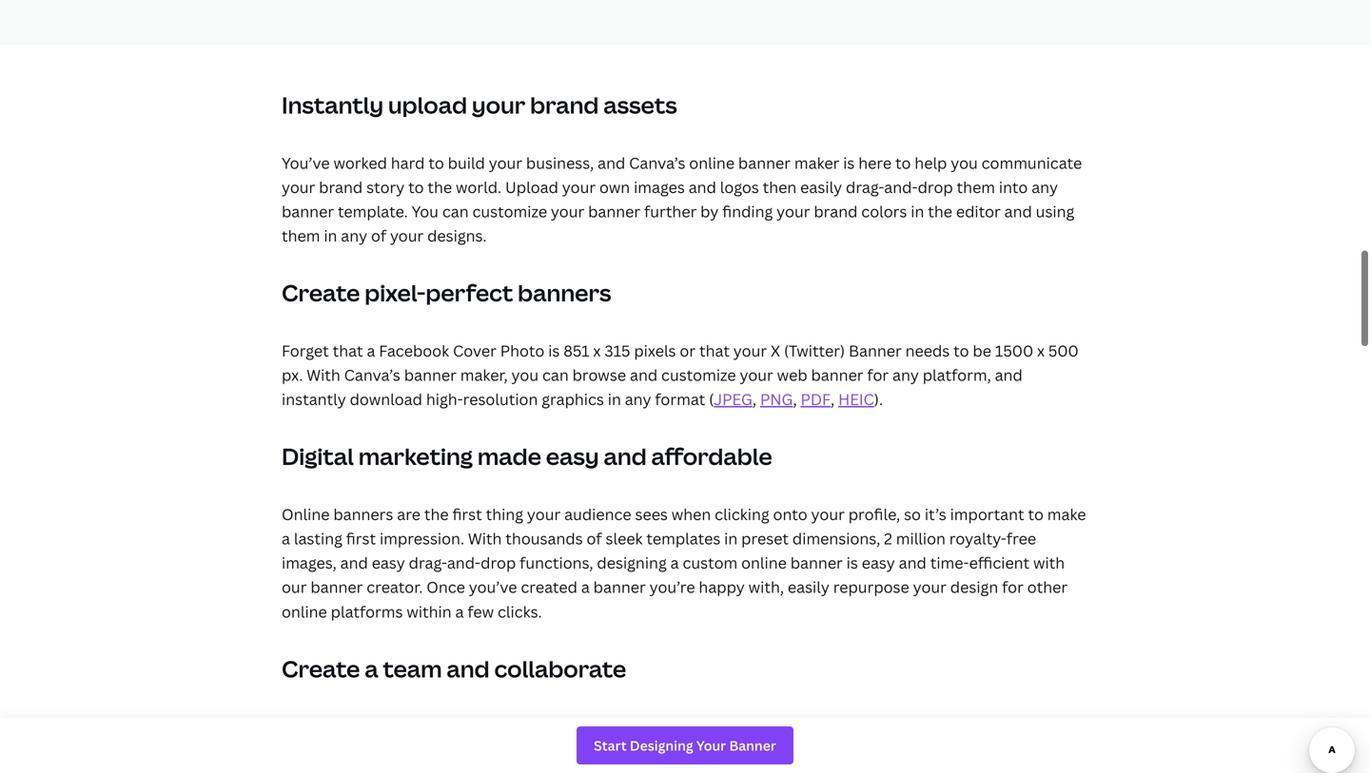 Task type: vqa. For each thing, say whether or not it's contained in the screenshot.
COLORS
yes



Task type: locate. For each thing, give the bounding box(es) containing it.
0 horizontal spatial on
[[282, 765, 301, 774]]

1 vertical spatial easily
[[788, 577, 830, 598]]

1 horizontal spatial team
[[383, 654, 442, 684]]

1 vertical spatial maker
[[933, 717, 979, 737]]

is left 851
[[548, 341, 560, 361]]

with
[[1033, 553, 1065, 573]]

1 vertical spatial banners
[[333, 504, 393, 525]]

easy up creator.
[[372, 553, 405, 573]]

them up editor
[[957, 177, 995, 197]]

online down our
[[282, 602, 327, 622]]

banner down designing
[[593, 577, 646, 598]]

0 vertical spatial can
[[442, 201, 469, 222]]

1 vertical spatial collaborate
[[417, 741, 501, 761]]

0 horizontal spatial with
[[307, 365, 340, 385]]

team
[[383, 654, 442, 684], [344, 741, 382, 761]]

2 vertical spatial with
[[780, 717, 814, 737]]

0 horizontal spatial drop
[[481, 553, 516, 573]]

them
[[957, 177, 995, 197], [282, 226, 320, 246]]

your down 'business,'
[[562, 177, 596, 197]]

and down 1500
[[995, 365, 1023, 385]]

0 horizontal spatial first
[[346, 529, 376, 549]]

x
[[593, 341, 601, 361], [1037, 341, 1045, 361]]

is left here
[[843, 153, 855, 173]]

canva's up images on the top left of the page
[[629, 153, 686, 173]]

can up graphics
[[542, 365, 569, 385]]

0 vertical spatial drag-
[[846, 177, 884, 197]]

facebook
[[379, 341, 449, 361]]

canva's inside lacking inspiration or need a second opinion for your banner? easy! with canva's banner maker you can create a team and collaborate together on your banner design. create together from anywhere in the world, on any device in real-time. adjust colors, leave comments, resolve suggestions, and create a stunning or
[[817, 717, 874, 737]]

x left 500
[[1037, 341, 1045, 361]]

canva's up download
[[344, 365, 401, 385]]

with right "easy!"
[[780, 717, 814, 737]]

0 horizontal spatial x
[[593, 341, 601, 361]]

or right pixels
[[680, 341, 696, 361]]

0 vertical spatial is
[[843, 153, 855, 173]]

maker up the then
[[794, 153, 840, 173]]

0 horizontal spatial banners
[[333, 504, 393, 525]]

that
[[333, 341, 363, 361], [699, 341, 730, 361]]

any down needs
[[893, 365, 919, 385]]

0 horizontal spatial of
[[371, 226, 386, 246]]

1 vertical spatial online
[[741, 553, 787, 573]]

0 horizontal spatial team
[[344, 741, 382, 761]]

your up build
[[472, 90, 526, 120]]

by
[[701, 201, 719, 222]]

1 vertical spatial create
[[892, 765, 939, 774]]

1 horizontal spatial or
[[680, 341, 696, 361]]

0 vertical spatial them
[[957, 177, 995, 197]]

together
[[505, 741, 568, 761], [796, 741, 860, 761]]

with inside 'forget that a facebook cover photo is 851 x 315 pixels or that your x (twitter) banner needs to be 1500 x 500 px. with canva's banner maker, you can browse and customize your web banner for any platform, and instantly download high-resolution graphics in any format ('
[[307, 365, 340, 385]]

1 vertical spatial customize
[[661, 365, 736, 385]]

a right created
[[581, 577, 590, 598]]

0 horizontal spatial can
[[442, 201, 469, 222]]

make
[[1047, 504, 1086, 525]]

audience
[[564, 504, 631, 525]]

banner down the you've
[[282, 201, 334, 222]]

, left 'png'
[[753, 389, 757, 410]]

0 vertical spatial canva's
[[629, 153, 686, 173]]

a down online
[[282, 529, 290, 549]]

1 horizontal spatial that
[[699, 341, 730, 361]]

collaborate up "opinion"
[[494, 654, 626, 684]]

templates
[[646, 529, 721, 549]]

logos
[[720, 177, 759, 197]]

1 vertical spatial team
[[344, 741, 382, 761]]

your down 'you'
[[390, 226, 424, 246]]

2 horizontal spatial ,
[[831, 389, 835, 410]]

and- inside 'you've worked hard to build your business, and canva's online banner maker is here to help you communicate your brand story to the world. upload your own images and logos then easily drag-and-drop them into any banner template. you can customize your banner further by finding your brand colors in the editor and using them in any of your designs.'
[[884, 177, 918, 197]]

efficient
[[969, 553, 1030, 573]]

2 vertical spatial create
[[744, 741, 793, 761]]

world,
[[1023, 741, 1069, 761]]

stunning
[[955, 765, 1019, 774]]

easily right 'with,'
[[788, 577, 830, 598]]

customize inside 'forget that a facebook cover photo is 851 x 315 pixels or that your x (twitter) banner needs to be 1500 x 500 px. with canva's banner maker, you can browse and customize your web banner for any platform, and instantly download high-resolution graphics in any format ('
[[661, 365, 736, 385]]

or inside 'forget that a facebook cover photo is 851 x 315 pixels or that your x (twitter) banner needs to be 1500 x 500 px. with canva's banner maker, you can browse and customize your web banner for any platform, and instantly download high-resolution graphics in any format ('
[[680, 341, 696, 361]]

0 vertical spatial first
[[452, 504, 482, 525]]

together up suggestions,
[[796, 741, 860, 761]]

format
[[655, 389, 705, 410]]

1 that from the left
[[333, 341, 363, 361]]

them down the you've
[[282, 226, 320, 246]]

, left heic
[[831, 389, 835, 410]]

together up the colors,
[[505, 741, 568, 761]]

1 vertical spatial drop
[[481, 553, 516, 573]]

here
[[859, 153, 892, 173]]

drag- inside 'you've worked hard to build your business, and canva's online banner maker is here to help you communicate your brand story to the world. upload your own images and logos then easily drag-and-drop them into any banner template. you can customize your banner further by finding your brand colors in the editor and using them in any of your designs.'
[[846, 177, 884, 197]]

2 horizontal spatial canva's
[[817, 717, 874, 737]]

high-
[[426, 389, 463, 410]]

2 horizontal spatial with
[[780, 717, 814, 737]]

online banners are the first thing your audience sees when clicking onto your profile, so it's important to make a lasting first impression. with thousands of sleek templates in preset dimensions, 2 million royalty-free images, and easy drag-and-drop functions, designing a custom online banner is easy and time-efficient with our banner creator. once you've created a banner you're happy with, easily repurpose your design for other online platforms within a few clicks.
[[282, 504, 1086, 622]]

0 vertical spatial or
[[680, 341, 696, 361]]

create
[[282, 278, 360, 308], [282, 654, 360, 684], [744, 741, 793, 761]]

opinion
[[552, 717, 608, 737]]

or down world,
[[1023, 765, 1039, 774]]

with up "instantly"
[[307, 365, 340, 385]]

2 vertical spatial is
[[847, 553, 858, 573]]

with inside lacking inspiration or need a second opinion for your banner? easy! with canva's banner maker you can create a team and collaborate together on your banner design. create together from anywhere in the world, on any device in real-time. adjust colors, leave comments, resolve suggestions, and create a stunning or
[[780, 717, 814, 737]]

0 horizontal spatial for
[[611, 717, 633, 737]]

1 vertical spatial or
[[423, 717, 438, 737]]

maker inside lacking inspiration or need a second opinion for your banner? easy! with canva's banner maker you can create a team and collaborate together on your banner design. create together from anywhere in the world, on any device in real-time. adjust colors, leave comments, resolve suggestions, and create a stunning or
[[933, 717, 979, 737]]

drag- down here
[[846, 177, 884, 197]]

0 horizontal spatial together
[[505, 741, 568, 761]]

1 vertical spatial brand
[[319, 177, 363, 197]]

need
[[442, 717, 479, 737]]

on
[[572, 741, 591, 761], [282, 765, 301, 774]]

and- inside online banners are the first thing your audience sees when clicking onto your profile, so it's important to make a lasting first impression. with thousands of sleek templates in preset dimensions, 2 million royalty-free images, and easy drag-and-drop functions, designing a custom online banner is easy and time-efficient with our banner creator. once you've created a banner you're happy with, easily repurpose your design for other online platforms within a few clicks.
[[447, 553, 481, 573]]

0 horizontal spatial online
[[282, 602, 327, 622]]

on down lacking
[[282, 765, 301, 774]]

0 vertical spatial online
[[689, 153, 735, 173]]

1 horizontal spatial canva's
[[629, 153, 686, 173]]

2 , from the left
[[793, 389, 797, 410]]

for right "opinion"
[[611, 717, 633, 737]]

1 horizontal spatial banners
[[518, 278, 611, 308]]

lasting
[[294, 529, 342, 549]]

1 , from the left
[[753, 389, 757, 410]]

1 horizontal spatial x
[[1037, 341, 1045, 361]]

can
[[442, 201, 469, 222], [542, 365, 569, 385], [1013, 717, 1039, 737]]

315
[[605, 341, 630, 361]]

a inside 'forget that a facebook cover photo is 851 x 315 pixels or that your x (twitter) banner needs to be 1500 x 500 px. with canva's banner maker, you can browse and customize your web banner for any platform, and instantly download high-resolution graphics in any format ('
[[367, 341, 375, 361]]

1 vertical spatial canva's
[[344, 365, 401, 385]]

online inside 'you've worked hard to build your business, and canva's online banner maker is here to help you communicate your brand story to the world. upload your own images and logos then easily drag-and-drop them into any banner template. you can customize your banner further by finding your brand colors in the editor and using them in any of your designs.'
[[689, 153, 735, 173]]

pdf
[[801, 389, 831, 410]]

2 vertical spatial brand
[[814, 201, 858, 222]]

2 vertical spatial you
[[982, 717, 1009, 737]]

0 horizontal spatial customize
[[472, 201, 547, 222]]

and up own at the left top of the page
[[598, 153, 625, 173]]

1 vertical spatial and-
[[447, 553, 481, 573]]

of down template. at the top left of the page
[[371, 226, 386, 246]]

2 x from the left
[[1037, 341, 1045, 361]]

in up stunning in the bottom of the page
[[978, 741, 991, 761]]

you
[[412, 201, 439, 222]]

1 vertical spatial drag-
[[409, 553, 447, 573]]

the right are on the bottom of the page
[[424, 504, 449, 525]]

1 vertical spatial for
[[1002, 577, 1024, 598]]

0 vertical spatial of
[[371, 226, 386, 246]]

can up world,
[[1013, 717, 1039, 737]]

1 horizontal spatial ,
[[793, 389, 797, 410]]

adjust
[[477, 765, 525, 774]]

cover
[[453, 341, 497, 361]]

in right colors
[[911, 201, 924, 222]]

1 horizontal spatial first
[[452, 504, 482, 525]]

for down efficient
[[1002, 577, 1024, 598]]

design
[[950, 577, 998, 598]]

to inside 'forget that a facebook cover photo is 851 x 315 pixels or that your x (twitter) banner needs to be 1500 x 500 px. with canva's banner maker, you can browse and customize your web banner for any platform, and instantly download high-resolution graphics in any format ('
[[954, 341, 969, 361]]

colors
[[861, 201, 907, 222]]

when
[[672, 504, 711, 525]]

0 vertical spatial maker
[[794, 153, 840, 173]]

1 horizontal spatial maker
[[933, 717, 979, 737]]

0 horizontal spatial maker
[[794, 153, 840, 173]]

important
[[950, 504, 1024, 525]]

1 horizontal spatial create
[[892, 765, 939, 774]]

web
[[777, 365, 807, 385]]

create inside lacking inspiration or need a second opinion for your banner? easy! with canva's banner maker you can create a team and collaborate together on your banner design. create together from anywhere in the world, on any device in real-time. adjust colors, leave comments, resolve suggestions, and create a stunning or
[[744, 741, 793, 761]]

for up the ).
[[867, 365, 889, 385]]

drop up the you've on the bottom of the page
[[481, 553, 516, 573]]

2 horizontal spatial you
[[982, 717, 1009, 737]]

and up real-
[[386, 741, 413, 761]]

your down "upload"
[[551, 201, 584, 222]]

banner
[[738, 153, 791, 173], [282, 201, 334, 222], [588, 201, 641, 222], [404, 365, 457, 385], [811, 365, 864, 385], [790, 553, 843, 573], [310, 577, 363, 598], [593, 577, 646, 598], [877, 717, 930, 737], [632, 741, 684, 761]]

,
[[753, 389, 757, 410], [793, 389, 797, 410], [831, 389, 835, 410]]

team up device
[[344, 741, 382, 761]]

and- up once
[[447, 553, 481, 573]]

0 horizontal spatial easy
[[372, 553, 405, 573]]

you down photo
[[511, 365, 539, 385]]

a
[[367, 341, 375, 361], [282, 529, 290, 549], [670, 553, 679, 573], [581, 577, 590, 598], [455, 602, 464, 622], [365, 654, 378, 684], [483, 717, 491, 737], [332, 741, 341, 761], [943, 765, 952, 774]]

canva's up from
[[817, 717, 874, 737]]

1 vertical spatial can
[[542, 365, 569, 385]]

to inside online banners are the first thing your audience sees when clicking onto your profile, so it's important to make a lasting first impression. with thousands of sleek templates in preset dimensions, 2 million royalty-free images, and easy drag-and-drop functions, designing a custom online banner is easy and time-efficient with our banner creator. once you've created a banner you're happy with, easily repurpose your design for other online platforms within a few clicks.
[[1028, 504, 1044, 525]]

and- up colors
[[884, 177, 918, 197]]

instantly upload your brand assets
[[282, 90, 677, 120]]

easy up repurpose
[[862, 553, 895, 573]]

banner down images,
[[310, 577, 363, 598]]

comments,
[[624, 765, 706, 774]]

on down "opinion"
[[572, 741, 591, 761]]

your up comments, on the bottom of page
[[637, 717, 670, 737]]

images
[[634, 177, 685, 197]]

device
[[334, 765, 383, 774]]

maker inside 'you've worked hard to build your business, and canva's online banner maker is here to help you communicate your brand story to the world. upload your own images and logos then easily drag-and-drop them into any banner template. you can customize your banner further by finding your brand colors in the editor and using them in any of your designs.'
[[794, 153, 840, 173]]

1 horizontal spatial them
[[957, 177, 995, 197]]

2 vertical spatial online
[[282, 602, 327, 622]]

easily
[[800, 177, 842, 197], [788, 577, 830, 598]]

of inside 'you've worked hard to build your business, and canva's online banner maker is here to help you communicate your brand story to the world. upload your own images and logos then easily drag-and-drop them into any banner template. you can customize your banner further by finding your brand colors in the editor and using them in any of your designs.'
[[371, 226, 386, 246]]

brand left colors
[[814, 201, 858, 222]]

your up thousands
[[527, 504, 561, 525]]

1 vertical spatial first
[[346, 529, 376, 549]]

you're
[[650, 577, 695, 598]]

hard
[[391, 153, 425, 173]]

banners
[[518, 278, 611, 308], [333, 504, 393, 525]]

create for create a team and collaborate
[[282, 654, 360, 684]]

0 horizontal spatial drag-
[[409, 553, 447, 573]]

customize inside 'you've worked hard to build your business, and canva's online banner maker is here to help you communicate your brand story to the world. upload your own images and logos then easily drag-and-drop them into any banner template. you can customize your banner further by finding your brand colors in the editor and using them in any of your designs.'
[[472, 201, 547, 222]]

0 vertical spatial team
[[383, 654, 442, 684]]

jpeg link
[[714, 389, 753, 410]]

2 horizontal spatial can
[[1013, 717, 1039, 737]]

0 vertical spatial you
[[951, 153, 978, 173]]

your up "upload"
[[489, 153, 522, 173]]

creator.
[[367, 577, 423, 598]]

maker up anywhere
[[933, 717, 979, 737]]

other
[[1027, 577, 1068, 598]]

1 horizontal spatial can
[[542, 365, 569, 385]]

in down clicking
[[724, 529, 738, 549]]

brand down worked
[[319, 177, 363, 197]]

1 horizontal spatial together
[[796, 741, 860, 761]]

in down browse
[[608, 389, 621, 410]]

is down dimensions,
[[847, 553, 858, 573]]

px.
[[282, 365, 303, 385]]

0 vertical spatial create
[[282, 741, 329, 761]]

create down lacking
[[282, 741, 329, 761]]

(twitter)
[[784, 341, 845, 361]]

assets
[[604, 90, 677, 120]]

1 horizontal spatial customize
[[661, 365, 736, 385]]

0 vertical spatial on
[[572, 741, 591, 761]]

a up device
[[332, 741, 341, 761]]

drag- down impression.
[[409, 553, 447, 573]]

0 vertical spatial and-
[[884, 177, 918, 197]]

1 horizontal spatial on
[[572, 741, 591, 761]]

x left 315
[[593, 341, 601, 361]]

1 vertical spatial with
[[468, 529, 502, 549]]

for inside lacking inspiration or need a second opinion for your banner? easy! with canva's banner maker you can create a team and collaborate together on your banner design. create together from anywhere in the world, on any device in real-time. adjust colors, leave comments, resolve suggestions, and create a stunning or
[[611, 717, 633, 737]]

leave
[[582, 765, 620, 774]]

1 horizontal spatial you
[[951, 153, 978, 173]]

customize up (
[[661, 365, 736, 385]]

2 vertical spatial can
[[1013, 717, 1039, 737]]

that up (
[[699, 341, 730, 361]]

easy
[[546, 441, 599, 472], [372, 553, 405, 573], [862, 553, 895, 573]]

create a team and collaborate
[[282, 654, 626, 684]]

the
[[428, 177, 452, 197], [928, 201, 952, 222], [424, 504, 449, 525], [995, 741, 1020, 761]]

the inside online banners are the first thing your audience sees when clicking onto your profile, so it's important to make a lasting first impression. with thousands of sleek templates in preset dimensions, 2 million royalty-free images, and easy drag-and-drop functions, designing a custom online banner is easy and time-efficient with our banner creator. once you've created a banner you're happy with, easily repurpose your design for other online platforms within a few clicks.
[[424, 504, 449, 525]]

2 vertical spatial or
[[1023, 765, 1039, 774]]

any left device
[[304, 765, 331, 774]]

0 vertical spatial drop
[[918, 177, 953, 197]]

maker,
[[460, 365, 508, 385]]

drop down help
[[918, 177, 953, 197]]

2 horizontal spatial online
[[741, 553, 787, 573]]

2 vertical spatial canva's
[[817, 717, 874, 737]]

maker
[[794, 153, 840, 173], [933, 717, 979, 737]]

1 vertical spatial create
[[282, 654, 360, 684]]

collaborate up the time.
[[417, 741, 501, 761]]

0 vertical spatial collaborate
[[494, 654, 626, 684]]

can up designs.
[[442, 201, 469, 222]]

or left need
[[423, 717, 438, 737]]

1 x from the left
[[593, 341, 601, 361]]

easily right the then
[[800, 177, 842, 197]]

0 horizontal spatial that
[[333, 341, 363, 361]]

1 horizontal spatial for
[[867, 365, 889, 385]]

2 vertical spatial for
[[611, 717, 633, 737]]

1 vertical spatial you
[[511, 365, 539, 385]]

1 horizontal spatial online
[[689, 153, 735, 173]]

and
[[598, 153, 625, 173], [689, 177, 716, 197], [1004, 201, 1032, 222], [630, 365, 658, 385], [995, 365, 1023, 385], [604, 441, 647, 472], [340, 553, 368, 573], [899, 553, 927, 573], [447, 654, 490, 684], [386, 741, 413, 761], [861, 765, 889, 774]]

0 vertical spatial easily
[[800, 177, 842, 197]]

1 horizontal spatial and-
[[884, 177, 918, 197]]

pdf link
[[801, 389, 831, 410]]

is inside online banners are the first thing your audience sees when clicking onto your profile, so it's important to make a lasting first impression. with thousands of sleek templates in preset dimensions, 2 million royalty-free images, and easy drag-and-drop functions, designing a custom online banner is easy and time-efficient with our banner creator. once you've created a banner you're happy with, easily repurpose your design for other online platforms within a few clicks.
[[847, 553, 858, 573]]

online up logos
[[689, 153, 735, 173]]

online
[[689, 153, 735, 173], [741, 553, 787, 573], [282, 602, 327, 622]]

with
[[307, 365, 340, 385], [468, 529, 502, 549], [780, 717, 814, 737]]

0 vertical spatial with
[[307, 365, 340, 385]]

any down template. at the top left of the page
[[341, 226, 367, 246]]

to
[[429, 153, 444, 173], [895, 153, 911, 173], [408, 177, 424, 197], [954, 341, 969, 361], [1028, 504, 1044, 525]]

the up 'you'
[[428, 177, 452, 197]]

team inside lacking inspiration or need a second opinion for your banner? easy! with canva's banner maker you can create a team and collaborate together on your banner design. create together from anywhere in the world, on any device in real-time. adjust colors, leave comments, resolve suggestions, and create a stunning or
[[344, 741, 382, 761]]

banner down own at the left top of the page
[[588, 201, 641, 222]]

851
[[564, 341, 590, 361]]

create down "easy!"
[[744, 741, 793, 761]]

a down anywhere
[[943, 765, 952, 774]]

the inside lacking inspiration or need a second opinion for your banner? easy! with canva's banner maker you can create a team and collaborate together on your banner design. create together from anywhere in the world, on any device in real-time. adjust colors, leave comments, resolve suggestions, and create a stunning or
[[995, 741, 1020, 761]]

design.
[[688, 741, 740, 761]]

customize down "upload"
[[472, 201, 547, 222]]

platform,
[[923, 365, 991, 385]]

with down thing
[[468, 529, 502, 549]]

1500
[[995, 341, 1034, 361]]

create
[[282, 741, 329, 761], [892, 765, 939, 774]]

for inside 'forget that a facebook cover photo is 851 x 315 pixels or that your x (twitter) banner needs to be 1500 x 500 px. with canva's banner maker, you can browse and customize your web banner for any platform, and instantly download high-resolution graphics in any format ('
[[867, 365, 889, 385]]

in
[[911, 201, 924, 222], [324, 226, 337, 246], [608, 389, 621, 410], [724, 529, 738, 549], [978, 741, 991, 761], [386, 765, 400, 774]]

1 horizontal spatial with
[[468, 529, 502, 549]]

you inside 'forget that a facebook cover photo is 851 x 315 pixels or that your x (twitter) banner needs to be 1500 x 500 px. with canva's banner maker, you can browse and customize your web banner for any platform, and instantly download high-resolution graphics in any format ('
[[511, 365, 539, 385]]

banners up 851
[[518, 278, 611, 308]]

1 horizontal spatial of
[[587, 529, 602, 549]]

create down anywhere
[[892, 765, 939, 774]]

and-
[[884, 177, 918, 197], [447, 553, 481, 573]]

royalty-
[[949, 529, 1007, 549]]

1 horizontal spatial drop
[[918, 177, 953, 197]]

of
[[371, 226, 386, 246], [587, 529, 602, 549]]



Task type: describe. For each thing, give the bounding box(es) containing it.
from
[[863, 741, 899, 761]]

it's
[[925, 504, 947, 525]]

of inside online banners are the first thing your audience sees when clicking onto your profile, so it's important to make a lasting first impression. with thousands of sleek templates in preset dimensions, 2 million royalty-free images, and easy drag-and-drop functions, designing a custom online banner is easy and time-efficient with our banner creator. once you've created a banner you're happy with, easily repurpose your design for other online platforms within a few clicks.
[[587, 529, 602, 549]]

you've
[[282, 153, 330, 173]]

our
[[282, 577, 307, 598]]

few
[[468, 602, 494, 622]]

suggestions,
[[767, 765, 857, 774]]

and down into
[[1004, 201, 1032, 222]]

upload
[[505, 177, 558, 197]]

perfect
[[426, 278, 513, 308]]

any left format
[[625, 389, 651, 410]]

pixels
[[634, 341, 676, 361]]

your down time-
[[913, 577, 947, 598]]

2 that from the left
[[699, 341, 730, 361]]

can inside lacking inspiration or need a second opinion for your banner? easy! with canva's banner maker you can create a team and collaborate together on your banner design. create together from anywhere in the world, on any device in real-time. adjust colors, leave comments, resolve suggestions, and create a stunning or
[[1013, 717, 1039, 737]]

help
[[915, 153, 947, 173]]

images,
[[282, 553, 337, 573]]

banner up the then
[[738, 153, 791, 173]]

forget
[[282, 341, 329, 361]]

drop inside 'you've worked hard to build your business, and canva's online banner maker is here to help you communicate your brand story to the world. upload your own images and logos then easily drag-and-drop them into any banner template. you can customize your banner further by finding your brand colors in the editor and using them in any of your designs.'
[[918, 177, 953, 197]]

jpeg
[[714, 389, 753, 410]]

x
[[771, 341, 780, 361]]

you inside 'you've worked hard to build your business, and canva's online banner maker is here to help you communicate your brand story to the world. upload your own images and logos then easily drag-and-drop them into any banner template. you can customize your banner further by finding your brand colors in the editor and using them in any of your designs.'
[[951, 153, 978, 173]]

your up leave
[[595, 741, 628, 761]]

worked
[[333, 153, 387, 173]]

to left help
[[895, 153, 911, 173]]

and up by
[[689, 177, 716, 197]]

can inside 'you've worked hard to build your business, and canva's online banner maker is here to help you communicate your brand story to the world. upload your own images and logos then easily drag-and-drop them into any banner template. you can customize your banner further by finding your brand colors in the editor and using them in any of your designs.'
[[442, 201, 469, 222]]

canva's inside 'you've worked hard to build your business, and canva's online banner maker is here to help you communicate your brand story to the world. upload your own images and logos then easily drag-and-drop them into any banner template. you can customize your banner further by finding your brand colors in the editor and using them in any of your designs.'
[[629, 153, 686, 173]]

banner up comments, on the bottom of page
[[632, 741, 684, 761]]

banner up from
[[877, 717, 930, 737]]

1 together from the left
[[505, 741, 568, 761]]

a left few on the bottom left
[[455, 602, 464, 622]]

in inside online banners are the first thing your audience sees when clicking onto your profile, so it's important to make a lasting first impression. with thousands of sleek templates in preset dimensions, 2 million royalty-free images, and easy drag-and-drop functions, designing a custom online banner is easy and time-efficient with our banner creator. once you've created a banner you're happy with, easily repurpose your design for other online platforms within a few clicks.
[[724, 529, 738, 549]]

2 horizontal spatial brand
[[814, 201, 858, 222]]

1 vertical spatial on
[[282, 765, 301, 774]]

created
[[521, 577, 578, 598]]

communicate
[[982, 153, 1082, 173]]

banner up high-
[[404, 365, 457, 385]]

once
[[427, 577, 465, 598]]

a right need
[[483, 717, 491, 737]]

to right hard
[[429, 153, 444, 173]]

a down platforms
[[365, 654, 378, 684]]

impression.
[[380, 529, 464, 549]]

and down lasting
[[340, 553, 368, 573]]

in down the you've
[[324, 226, 337, 246]]

(
[[709, 389, 714, 410]]

lacking inspiration or need a second opinion for your banner? easy! with canva's banner maker you can create a team and collaborate together on your banner design. create together from anywhere in the world, on any device in real-time. adjust colors, leave comments, resolve suggestions, and create a stunning or
[[282, 717, 1069, 774]]

and down pixels
[[630, 365, 658, 385]]

lacking
[[282, 717, 337, 737]]

0 horizontal spatial brand
[[319, 177, 363, 197]]

affordable
[[651, 441, 772, 472]]

resolution
[[463, 389, 538, 410]]

you inside lacking inspiration or need a second opinion for your banner? easy! with canva's banner maker you can create a team and collaborate together on your banner design. create together from anywhere in the world, on any device in real-time. adjust colors, leave comments, resolve suggestions, and create a stunning or
[[982, 717, 1009, 737]]

upload
[[388, 90, 467, 120]]

easily inside 'you've worked hard to build your business, and canva's online banner maker is here to help you communicate your brand story to the world. upload your own images and logos then easily drag-and-drop them into any banner template. you can customize your banner further by finding your brand colors in the editor and using them in any of your designs.'
[[800, 177, 842, 197]]

is inside 'forget that a facebook cover photo is 851 x 315 pixels or that your x (twitter) banner needs to be 1500 x 500 px. with canva's banner maker, you can browse and customize your web banner for any platform, and instantly download high-resolution graphics in any format ('
[[548, 341, 560, 361]]

any inside lacking inspiration or need a second opinion for your banner? easy! with canva's banner maker you can create a team and collaborate together on your banner design. create together from anywhere in the world, on any device in real-time. adjust colors, leave comments, resolve suggestions, and create a stunning or
[[304, 765, 331, 774]]

photo
[[500, 341, 545, 361]]

second
[[495, 717, 548, 737]]

thousands
[[506, 529, 583, 549]]

2 horizontal spatial easy
[[862, 553, 895, 573]]

the left editor
[[928, 201, 952, 222]]

repurpose
[[833, 577, 909, 598]]

then
[[763, 177, 797, 197]]

to down hard
[[408, 177, 424, 197]]

jpeg , png , pdf , heic ).
[[714, 389, 883, 410]]

instantly
[[282, 90, 384, 120]]

banner?
[[674, 717, 734, 737]]

in inside 'forget that a facebook cover photo is 851 x 315 pixels or that your x (twitter) banner needs to be 1500 x 500 px. with canva's banner maker, you can browse and customize your web banner for any platform, and instantly download high-resolution graphics in any format ('
[[608, 389, 621, 410]]

with inside online banners are the first thing your audience sees when clicking onto your profile, so it's important to make a lasting first impression. with thousands of sleek templates in preset dimensions, 2 million royalty-free images, and easy drag-and-drop functions, designing a custom online banner is easy and time-efficient with our banner creator. once you've created a banner you're happy with, easily repurpose your design for other online platforms within a few clicks.
[[468, 529, 502, 549]]

your up dimensions,
[[811, 504, 845, 525]]

digital
[[282, 441, 354, 472]]

can inside 'forget that a facebook cover photo is 851 x 315 pixels or that your x (twitter) banner needs to be 1500 x 500 px. with canva's banner maker, you can browse and customize your web banner for any platform, and instantly download high-resolution graphics in any format ('
[[542, 365, 569, 385]]

forget that a facebook cover photo is 851 x 315 pixels or that your x (twitter) banner needs to be 1500 x 500 px. with canva's banner maker, you can browse and customize your web banner for any platform, and instantly download high-resolution graphics in any format (
[[282, 341, 1079, 410]]

1 vertical spatial them
[[282, 226, 320, 246]]

a up you're
[[670, 553, 679, 573]]

and up need
[[447, 654, 490, 684]]

resolve
[[710, 765, 763, 774]]

using
[[1036, 201, 1075, 222]]

create for create pixel-perfect banners
[[282, 278, 360, 308]]

graphics
[[542, 389, 604, 410]]

2 together from the left
[[796, 741, 860, 761]]

your down x on the right of the page
[[740, 365, 773, 385]]

500
[[1049, 341, 1079, 361]]

happy
[[699, 577, 745, 598]]

profile,
[[849, 504, 900, 525]]

drag- inside online banners are the first thing your audience sees when clicking onto your profile, so it's important to make a lasting first impression. with thousands of sleek templates in preset dimensions, 2 million royalty-free images, and easy drag-and-drop functions, designing a custom online banner is easy and time-efficient with our banner creator. once you've created a banner you're happy with, easily repurpose your design for other online platforms within a few clicks.
[[409, 553, 447, 573]]

banner
[[849, 341, 902, 361]]

designing
[[597, 553, 667, 573]]

).
[[874, 389, 883, 410]]

browse
[[572, 365, 626, 385]]

clicking
[[715, 504, 769, 525]]

custom
[[683, 553, 738, 573]]

and up sees
[[604, 441, 647, 472]]

your down the you've
[[282, 177, 315, 197]]

banner down dimensions,
[[790, 553, 843, 573]]

business,
[[526, 153, 594, 173]]

canva's inside 'forget that a facebook cover photo is 851 x 315 pixels or that your x (twitter) banner needs to be 1500 x 500 px. with canva's banner maker, you can browse and customize your web banner for any platform, and instantly download high-resolution graphics in any format ('
[[344, 365, 401, 385]]

time-
[[930, 553, 969, 573]]

collaborate inside lacking inspiration or need a second opinion for your banner? easy! with canva's banner maker you can create a team and collaborate together on your banner design. create together from anywhere in the world, on any device in real-time. adjust colors, leave comments, resolve suggestions, and create a stunning or
[[417, 741, 501, 761]]

easy!
[[738, 717, 776, 737]]

instantly
[[282, 389, 346, 410]]

free
[[1007, 529, 1036, 549]]

and down million
[[899, 553, 927, 573]]

any up using
[[1032, 177, 1058, 197]]

million
[[896, 529, 946, 549]]

your down the then
[[777, 201, 810, 222]]

2 horizontal spatial or
[[1023, 765, 1039, 774]]

build
[[448, 153, 485, 173]]

your left x on the right of the page
[[733, 341, 767, 361]]

in left real-
[[386, 765, 400, 774]]

banner up heic link at the right bottom of page
[[811, 365, 864, 385]]

story
[[366, 177, 405, 197]]

1 horizontal spatial easy
[[546, 441, 599, 472]]

dimensions,
[[793, 529, 880, 549]]

preset
[[741, 529, 789, 549]]

create pixel-perfect banners
[[282, 278, 611, 308]]

drop inside online banners are the first thing your audience sees when clicking onto your profile, so it's important to make a lasting first impression. with thousands of sleek templates in preset dimensions, 2 million royalty-free images, and easy drag-and-drop functions, designing a custom online banner is easy and time-efficient with our banner creator. once you've created a banner you're happy with, easily repurpose your design for other online platforms within a few clicks.
[[481, 553, 516, 573]]

and down from
[[861, 765, 889, 774]]

pixel-
[[365, 278, 426, 308]]

for inside online banners are the first thing your audience sees when clicking onto your profile, so it's important to make a lasting first impression. with thousands of sleek templates in preset dimensions, 2 million royalty-free images, and easy drag-and-drop functions, designing a custom online banner is easy and time-efficient with our banner creator. once you've created a banner you're happy with, easily repurpose your design for other online platforms within a few clicks.
[[1002, 577, 1024, 598]]

png
[[760, 389, 793, 410]]

heic
[[838, 389, 874, 410]]

onto
[[773, 504, 808, 525]]

template.
[[338, 201, 408, 222]]

1 horizontal spatial brand
[[530, 90, 599, 120]]

with,
[[749, 577, 784, 598]]

editor
[[956, 201, 1001, 222]]

banners inside online banners are the first thing your audience sees when clicking onto your profile, so it's important to make a lasting first impression. with thousands of sleek templates in preset dimensions, 2 million royalty-free images, and easy drag-and-drop functions, designing a custom online banner is easy and time-efficient with our banner creator. once you've created a banner you're happy with, easily repurpose your design for other online platforms within a few clicks.
[[333, 504, 393, 525]]

online
[[282, 504, 330, 525]]

real-
[[404, 765, 437, 774]]

0 vertical spatial banners
[[518, 278, 611, 308]]

functions,
[[520, 553, 593, 573]]

easily inside online banners are the first thing your audience sees when clicking onto your profile, so it's important to make a lasting first impression. with thousands of sleek templates in preset dimensions, 2 million royalty-free images, and easy drag-and-drop functions, designing a custom online banner is easy and time-efficient with our banner creator. once you've created a banner you're happy with, easily repurpose your design for other online platforms within a few clicks.
[[788, 577, 830, 598]]

thing
[[486, 504, 523, 525]]

colors,
[[528, 765, 578, 774]]

is inside 'you've worked hard to build your business, and canva's online banner maker is here to help you communicate your brand story to the world. upload your own images and logos then easily drag-and-drop them into any banner template. you can customize your banner further by finding your brand colors in the editor and using them in any of your designs.'
[[843, 153, 855, 173]]

3 , from the left
[[831, 389, 835, 410]]

anywhere
[[903, 741, 974, 761]]

digital marketing made easy and affordable
[[282, 441, 772, 472]]

own
[[599, 177, 630, 197]]



